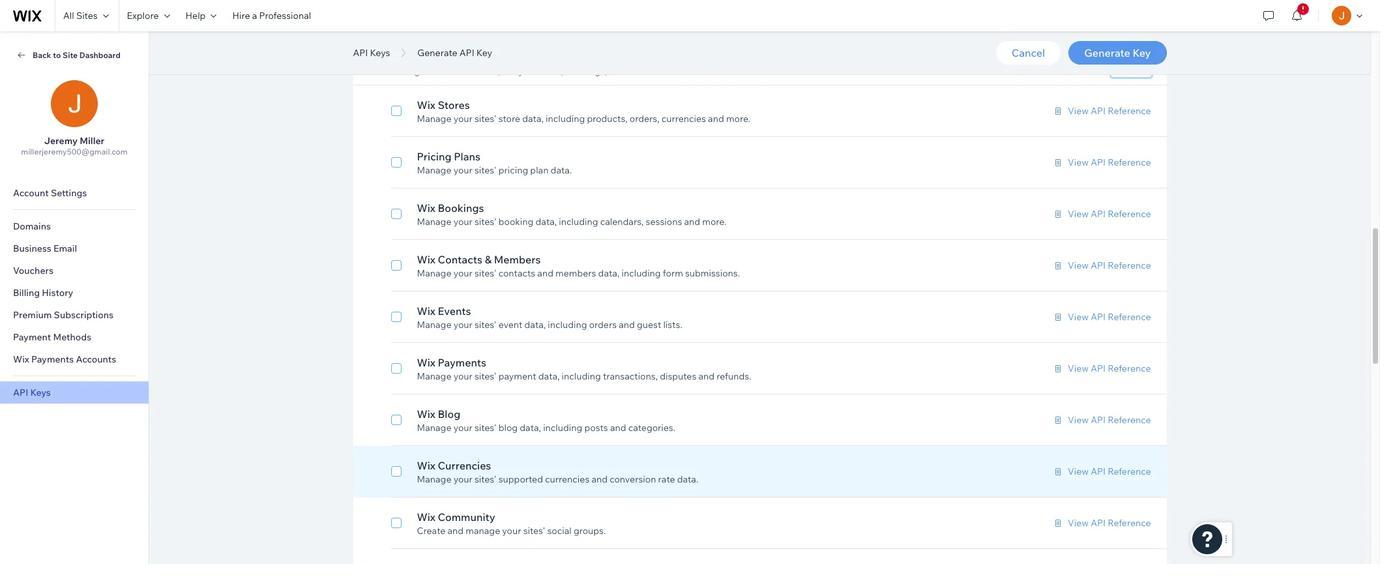 Task type: vqa. For each thing, say whether or not it's contained in the screenshot.


Task type: describe. For each thing, give the bounding box(es) containing it.
view api reference for wix contacts & members
[[1069, 260, 1152, 271]]

bookings
[[438, 202, 484, 215]]

premium subscriptions
[[13, 309, 114, 321]]

currencies inside wix stores manage your sites' store data, including products, orders, currencies and more.
[[662, 113, 706, 125]]

view for wix contacts & members
[[1069, 260, 1089, 271]]

your inside close option
[[519, 65, 538, 77]]

domains
[[13, 220, 51, 232]]

including for payments
[[562, 371, 601, 382]]

your for stores
[[454, 113, 473, 125]]

hire a professional
[[233, 10, 311, 22]]

reference for wix payments
[[1108, 363, 1152, 374]]

view for pricing plans
[[1069, 157, 1089, 168]]

business email
[[13, 243, 77, 254]]

view for wix bookings
[[1069, 208, 1089, 220]]

data. inside wix currencies manage your sites' supported currencies and conversion rate data.
[[678, 474, 699, 485]]

all site permissions
[[391, 51, 486, 64]]

api for wix events
[[1091, 311, 1106, 323]]

api keys link
[[0, 382, 149, 404]]

your inside 'wix community create and manage your sites' social groups.'
[[503, 525, 522, 537]]

view api reference link for wix bookings
[[1053, 208, 1152, 220]]

a
[[252, 10, 257, 22]]

view for wix payments
[[1069, 363, 1089, 374]]

submissions.
[[686, 267, 740, 279]]

community
[[438, 511, 496, 524]]

data. inside pricing plans manage your sites' pricing plan data.
[[551, 164, 572, 176]]

vouchers link
[[0, 260, 149, 282]]

generate for generate key
[[1085, 46, 1131, 59]]

pricing
[[417, 150, 452, 163]]

billing history link
[[0, 282, 149, 304]]

wix for wix community
[[417, 511, 436, 524]]

sites' for blog
[[475, 422, 497, 434]]

sites' for events
[[475, 319, 497, 331]]

vouchers
[[13, 265, 53, 277]]

manage for blog
[[417, 422, 452, 434]]

api keys for api keys button
[[353, 47, 390, 59]]

members
[[556, 267, 597, 279]]

to
[[53, 50, 61, 60]]

calendars,
[[601, 216, 644, 228]]

api keys button
[[347, 43, 397, 63]]

reference for wix currencies
[[1108, 466, 1152, 478]]

back to site dashboard link
[[16, 49, 133, 61]]

disputes
[[660, 371, 697, 382]]

your for currencies
[[454, 474, 473, 485]]

back
[[33, 50, 51, 60]]

jeremy
[[44, 135, 78, 147]]

api inside the "api keys" link
[[13, 387, 28, 399]]

view api reference link for wix blog
[[1053, 414, 1152, 426]]

currencies inside wix currencies manage your sites' supported currencies and conversion rate data.
[[545, 474, 590, 485]]

wix currencies manage your sites' supported currencies and conversion rate data.
[[417, 459, 699, 485]]

social
[[548, 525, 572, 537]]

sidebar element
[[0, 31, 149, 564]]

all sites
[[63, 10, 98, 22]]

view api reference for wix blog
[[1069, 414, 1152, 426]]

your inside wix contacts & members manage your sites' contacts and members data, including form submissions.
[[454, 267, 473, 279]]

site
[[63, 50, 78, 60]]

professional
[[259, 10, 311, 22]]

contacts
[[438, 253, 483, 266]]

currencies
[[438, 459, 491, 472]]

and inside wix currencies manage your sites' supported currencies and conversion rate data.
[[592, 474, 608, 485]]

view api reference for wix currencies
[[1069, 466, 1152, 478]]

keys for api keys button
[[370, 47, 390, 59]]

data, inside wix contacts & members manage your sites' contacts and members data, including form submissions.
[[599, 267, 620, 279]]

business
[[13, 243, 51, 254]]

hire a professional link
[[225, 0, 319, 31]]

all for all sites
[[63, 10, 74, 22]]

transactions,
[[603, 371, 658, 382]]

view api reference for wix bookings
[[1069, 208, 1152, 220]]

booking
[[499, 216, 534, 228]]

reference for wix bookings
[[1108, 208, 1152, 220]]

back to site dashboard
[[33, 50, 121, 60]]

jeremy miller millerjeremy500@gmail.com
[[21, 135, 128, 157]]

sites' for stores
[[475, 113, 497, 125]]

premium
[[13, 309, 52, 321]]

view api reference link for wix currencies
[[1053, 466, 1152, 478]]

millerjeremy500@gmail.com
[[21, 147, 128, 157]]

premium subscriptions link
[[0, 304, 149, 326]]

wix payments accounts
[[13, 354, 116, 365]]

subscriptions
[[54, 309, 114, 321]]

generate key button
[[1069, 41, 1167, 65]]

data, inside close option
[[479, 65, 500, 77]]

your for bookings
[[454, 216, 473, 228]]

store
[[499, 113, 521, 125]]

data, for stores
[[523, 113, 544, 125]]

api inside generate api key button
[[460, 47, 475, 59]]

wix events manage your sites' event data, including orders and guest lists.
[[417, 305, 683, 331]]

view for wix events
[[1069, 311, 1089, 323]]

site
[[406, 51, 424, 64]]

and inside close option
[[640, 65, 656, 77]]

api for pricing plans
[[1091, 157, 1106, 168]]

and inside wix payments manage your sites' payment data, including transactions, disputes and refunds.
[[699, 371, 715, 382]]

supported
[[499, 474, 543, 485]]

api for wix contacts & members
[[1091, 260, 1106, 271]]

history
[[42, 287, 73, 299]]

api for wix currencies
[[1091, 466, 1106, 478]]

hire
[[233, 10, 250, 22]]

your for plans
[[454, 164, 473, 176]]

lists.
[[664, 319, 683, 331]]

wix bookings manage your sites' booking data, including calendars, sessions and more.
[[417, 202, 727, 228]]

account settings
[[13, 187, 87, 199]]

business email link
[[0, 237, 149, 260]]

methods
[[53, 331, 91, 343]]

sites' for payments
[[475, 371, 497, 382]]

view for wix blog
[[1069, 414, 1089, 426]]

conversion
[[610, 474, 657, 485]]

accounts
[[76, 354, 116, 365]]

payments for wix payments manage your sites' payment data, including transactions, disputes and refunds.
[[438, 356, 487, 369]]

reference for wix blog
[[1108, 414, 1152, 426]]

your for events
[[454, 319, 473, 331]]

blog
[[438, 408, 461, 421]]

generate api key button
[[411, 43, 499, 63]]

level
[[457, 65, 477, 77]]

refunds.
[[717, 371, 752, 382]]

manage for events
[[417, 319, 452, 331]]

view api reference link for wix events
[[1053, 311, 1152, 323]]

plan
[[531, 164, 549, 176]]

members
[[494, 253, 541, 266]]

payment methods link
[[0, 326, 149, 348]]

stores
[[438, 99, 470, 112]]

manage for bookings
[[417, 216, 452, 228]]

pricing plans manage your sites' pricing plan data.
[[417, 150, 572, 176]]

blog
[[499, 422, 518, 434]]

wix contacts & members manage your sites' contacts and members data, including form submissions.
[[417, 253, 740, 279]]

sites' inside 'wix community create and manage your sites' social groups.'
[[524, 525, 546, 537]]

&
[[485, 253, 492, 266]]

sites' for bookings
[[475, 216, 497, 228]]

close
[[1112, 65, 1136, 77]]



Task type: locate. For each thing, give the bounding box(es) containing it.
api
[[353, 47, 368, 59], [460, 47, 475, 59], [1091, 105, 1106, 117], [1091, 157, 1106, 168], [1091, 208, 1106, 220], [1091, 260, 1106, 271], [1091, 311, 1106, 323], [1091, 363, 1106, 374], [13, 387, 28, 399], [1091, 414, 1106, 426], [1091, 466, 1106, 478], [1091, 517, 1106, 529]]

0 horizontal spatial currencies
[[545, 474, 590, 485]]

wix inside wix blog manage your sites' blog data, including posts and categories.
[[417, 408, 436, 421]]

currencies
[[662, 113, 706, 125], [545, 474, 590, 485]]

sites' for currencies
[[475, 474, 497, 485]]

wix payments manage your sites' payment data, including transactions, disputes and refunds.
[[417, 356, 752, 382]]

and inside wix blog manage your sites' blog data, including posts and categories.
[[611, 422, 627, 434]]

sites' down bookings
[[475, 216, 497, 228]]

guest
[[637, 319, 662, 331]]

1 view from the top
[[1069, 105, 1089, 117]]

data, inside wix blog manage your sites' blog data, including posts and categories.
[[520, 422, 541, 434]]

7 reference from the top
[[1108, 414, 1152, 426]]

your inside wix stores manage your sites' store data, including products, orders, currencies and more.
[[454, 113, 473, 125]]

manage for currencies
[[417, 474, 452, 485]]

0 horizontal spatial key
[[477, 47, 493, 59]]

manage down stores
[[417, 113, 452, 125]]

sites' left payment
[[475, 371, 497, 382]]

your inside wix events manage your sites' event data, including orders and guest lists.
[[454, 319, 473, 331]]

domains link
[[0, 215, 149, 237]]

5 view api reference from the top
[[1069, 311, 1152, 323]]

wix stores manage your sites' store data, including products, orders, currencies and more.
[[417, 99, 751, 125]]

manage inside wix contacts & members manage your sites' contacts and members data, including form submissions.
[[417, 267, 452, 279]]

4 reference from the top
[[1108, 260, 1152, 271]]

6 reference from the top
[[1108, 363, 1152, 374]]

1 horizontal spatial data.
[[678, 474, 699, 485]]

3 view from the top
[[1069, 208, 1089, 220]]

data, inside wix events manage your sites' event data, including orders and guest lists.
[[525, 319, 546, 331]]

sites' left 'event'
[[475, 319, 497, 331]]

5 view from the top
[[1069, 311, 1089, 323]]

3 view api reference from the top
[[1069, 208, 1152, 220]]

orders
[[589, 319, 617, 331]]

your up blog at the left
[[454, 371, 473, 382]]

sites' inside wix events manage your sites' event data, including orders and guest lists.
[[475, 319, 497, 331]]

0 horizontal spatial all
[[63, 10, 74, 22]]

reference for pricing plans
[[1108, 157, 1152, 168]]

wix community create and manage your sites' social groups.
[[417, 511, 606, 537]]

None checkbox
[[369, 50, 1152, 77], [391, 303, 1152, 331], [391, 355, 1152, 382], [391, 406, 1152, 434], [391, 509, 1152, 537], [391, 303, 1152, 331], [391, 355, 1152, 382], [391, 406, 1152, 434], [391, 509, 1152, 537]]

your down bookings
[[454, 216, 473, 228]]

manage inside pricing plans manage your sites' pricing plan data.
[[417, 164, 452, 176]]

key
[[1133, 46, 1152, 59], [477, 47, 493, 59]]

wix inside wix payments accounts link
[[13, 354, 29, 365]]

including inside wix contacts & members manage your sites' contacts and members data, including form submissions.
[[622, 267, 661, 279]]

payments for wix payments accounts
[[31, 354, 74, 365]]

1 horizontal spatial api keys
[[353, 47, 390, 59]]

store,
[[540, 65, 564, 77]]

your down contacts
[[454, 267, 473, 279]]

your inside wix payments manage your sites' payment data, including transactions, disputes and refunds.
[[454, 371, 473, 382]]

and inside 'wix community create and manage your sites' social groups.'
[[448, 525, 464, 537]]

view for wix stores
[[1069, 105, 1089, 117]]

view api reference link for wix payments
[[1053, 363, 1152, 374]]

sites' inside wix currencies manage your sites' supported currencies and conversion rate data.
[[475, 474, 497, 485]]

view
[[1069, 105, 1089, 117], [1069, 157, 1089, 168], [1069, 208, 1089, 220], [1069, 260, 1089, 271], [1069, 311, 1089, 323], [1069, 363, 1089, 374], [1069, 414, 1089, 426], [1069, 466, 1089, 478], [1069, 517, 1089, 529]]

payment
[[499, 371, 537, 382]]

api keys inside sidebar 'element'
[[13, 387, 51, 399]]

key up level
[[477, 47, 493, 59]]

wix for wix stores
[[417, 99, 436, 112]]

sites' inside pricing plans manage your sites' pricing plan data.
[[475, 164, 497, 176]]

wix for wix blog
[[417, 408, 436, 421]]

manage inside wix blog manage your sites' blog data, including posts and categories.
[[417, 422, 452, 434]]

manage inside wix bookings manage your sites' booking data, including calendars, sessions and more.
[[417, 216, 452, 228]]

manage inside wix stores manage your sites' store data, including products, orders, currencies and more.
[[417, 113, 452, 125]]

manage down events
[[417, 319, 452, 331]]

all left site
[[391, 51, 404, 64]]

keys
[[370, 47, 390, 59], [30, 387, 51, 399]]

8 view api reference link from the top
[[1053, 466, 1152, 478]]

generate up the close
[[1085, 46, 1131, 59]]

1 horizontal spatial generate
[[1085, 46, 1131, 59]]

1 horizontal spatial payments
[[438, 356, 487, 369]]

sites' down currencies
[[475, 474, 497, 485]]

sites' left blog on the bottom
[[475, 422, 497, 434]]

view for wix community
[[1069, 517, 1089, 529]]

wix inside wix currencies manage your sites' supported currencies and conversion rate data.
[[417, 459, 436, 472]]

1 horizontal spatial currencies
[[662, 113, 706, 125]]

and inside wix bookings manage your sites' booking data, including calendars, sessions and more.
[[685, 216, 701, 228]]

payment methods
[[13, 331, 91, 343]]

8 view api reference from the top
[[1069, 466, 1152, 478]]

1 vertical spatial data.
[[678, 474, 699, 485]]

permissions
[[427, 51, 486, 64]]

view api reference link for wix contacts & members
[[1053, 260, 1152, 271]]

api for wix bookings
[[1091, 208, 1106, 220]]

api keys inside button
[[353, 47, 390, 59]]

sites'
[[475, 113, 497, 125], [475, 164, 497, 176], [475, 216, 497, 228], [475, 267, 497, 279], [475, 319, 497, 331], [475, 371, 497, 382], [475, 422, 497, 434], [475, 474, 497, 485], [524, 525, 546, 537]]

none checkbox containing all site permissions
[[369, 50, 1152, 77]]

email
[[53, 243, 77, 254]]

manage inside wix events manage your sites' event data, including orders and guest lists.
[[417, 319, 452, 331]]

wix inside wix payments manage your sites' payment data, including transactions, disputes and refunds.
[[417, 356, 436, 369]]

0 horizontal spatial data.
[[551, 164, 572, 176]]

manage
[[466, 525, 500, 537]]

1 horizontal spatial keys
[[370, 47, 390, 59]]

9 view api reference link from the top
[[1053, 517, 1152, 529]]

your inside wix bookings manage your sites' booking data, including calendars, sessions and more.
[[454, 216, 473, 228]]

payments inside wix payments manage your sites' payment data, including transactions, disputes and refunds.
[[438, 356, 487, 369]]

including for blog
[[543, 422, 583, 434]]

manage for plans
[[417, 164, 452, 176]]

site-
[[439, 65, 457, 77]]

data, right store
[[523, 113, 544, 125]]

wix inside 'wix community create and manage your sites' social groups.'
[[417, 511, 436, 524]]

view api reference
[[1069, 105, 1152, 117], [1069, 157, 1152, 168], [1069, 208, 1152, 220], [1069, 260, 1152, 271], [1069, 311, 1152, 323], [1069, 363, 1152, 374], [1069, 414, 1152, 426], [1069, 466, 1152, 478], [1069, 517, 1152, 529]]

data, for payments
[[539, 371, 560, 382]]

and inside wix contacts & members manage your sites' contacts and members data, including form submissions.
[[538, 267, 554, 279]]

sessions
[[646, 216, 683, 228]]

payments
[[31, 354, 74, 365], [438, 356, 487, 369]]

generate up "all"
[[418, 47, 458, 59]]

wix
[[417, 99, 436, 112], [417, 202, 436, 215], [417, 253, 436, 266], [417, 305, 436, 318], [13, 354, 29, 365], [417, 356, 436, 369], [417, 408, 436, 421], [417, 459, 436, 472], [417, 511, 436, 524]]

2 view api reference from the top
[[1069, 157, 1152, 168]]

categories.
[[629, 422, 676, 434]]

sites' left store
[[475, 113, 497, 125]]

manage down pricing
[[417, 164, 452, 176]]

0 vertical spatial currencies
[[662, 113, 706, 125]]

pricing
[[499, 164, 529, 176]]

api keys
[[353, 47, 390, 59], [13, 387, 51, 399]]

data, right 'event'
[[525, 319, 546, 331]]

reference for wix contacts & members
[[1108, 260, 1152, 271]]

9 view from the top
[[1069, 517, 1089, 529]]

sites' inside wix payments manage your sites' payment data, including transactions, disputes and refunds.
[[475, 371, 497, 382]]

9 reference from the top
[[1108, 517, 1152, 529]]

including inside wix blog manage your sites' blog data, including posts and categories.
[[543, 422, 583, 434]]

and inside wix stores manage your sites' store data, including products, orders, currencies and more.
[[708, 113, 725, 125]]

key up close button
[[1133, 46, 1152, 59]]

6 view api reference from the top
[[1069, 363, 1152, 374]]

manage for stores
[[417, 113, 452, 125]]

sites
[[76, 10, 98, 22]]

your down blog at the left
[[454, 422, 473, 434]]

data,
[[479, 65, 500, 77], [523, 113, 544, 125], [536, 216, 557, 228], [599, 267, 620, 279], [525, 319, 546, 331], [539, 371, 560, 382], [520, 422, 541, 434]]

manage up blog at the left
[[417, 371, 452, 382]]

2 reference from the top
[[1108, 157, 1152, 168]]

api for wix payments
[[1091, 363, 1106, 374]]

including left posts
[[543, 422, 583, 434]]

including left products,
[[546, 113, 585, 125]]

wix for wix events
[[417, 305, 436, 318]]

view api reference for wix events
[[1069, 311, 1152, 323]]

sites' for plans
[[475, 164, 497, 176]]

events
[[610, 65, 638, 77]]

data, inside wix bookings manage your sites' booking data, including calendars, sessions and more.
[[536, 216, 557, 228]]

including left calendars, in the top left of the page
[[559, 216, 599, 228]]

2 vertical spatial more.
[[703, 216, 727, 228]]

sites' down plans
[[475, 164, 497, 176]]

payments inside sidebar 'element'
[[31, 354, 74, 365]]

none checkbox close
[[369, 50, 1152, 77]]

more. inside close option
[[658, 65, 682, 77]]

your down events
[[454, 319, 473, 331]]

create
[[417, 525, 446, 537]]

generate key
[[1085, 46, 1152, 59]]

and inside wix events manage your sites' event data, including orders and guest lists.
[[619, 319, 635, 331]]

including
[[546, 113, 585, 125], [559, 216, 599, 228], [622, 267, 661, 279], [548, 319, 587, 331], [562, 371, 601, 382], [543, 422, 583, 434]]

view api reference link for pricing plans
[[1053, 157, 1152, 168]]

more. for bookings
[[703, 216, 727, 228]]

wix for wix currencies
[[417, 459, 436, 472]]

keys down the 'wix payments accounts' at the bottom left of the page
[[30, 387, 51, 399]]

data, for events
[[525, 319, 546, 331]]

wix inside wix contacts & members manage your sites' contacts and members data, including form submissions.
[[417, 253, 436, 266]]

sites' inside wix blog manage your sites' blog data, including posts and categories.
[[475, 422, 497, 434]]

data. right 'rate'
[[678, 474, 699, 485]]

wix inside wix bookings manage your sites' booking data, including calendars, sessions and more.
[[417, 202, 436, 215]]

help button
[[178, 0, 225, 31]]

including inside wix events manage your sites' event data, including orders and guest lists.
[[548, 319, 587, 331]]

sites' inside wix contacts & members manage your sites' contacts and members data, including form submissions.
[[475, 267, 497, 279]]

your inside wix currencies manage your sites' supported currencies and conversion rate data.
[[454, 474, 473, 485]]

more. right sessions
[[703, 216, 727, 228]]

sites' down &
[[475, 267, 497, 279]]

groups.
[[574, 525, 606, 537]]

more. for all
[[658, 65, 682, 77]]

form
[[663, 267, 684, 279]]

products,
[[587, 113, 628, 125]]

including inside wix payments manage your sites' payment data, including transactions, disputes and refunds.
[[562, 371, 601, 382]]

data, left like
[[479, 65, 500, 77]]

data, inside wix stores manage your sites' store data, including products, orders, currencies and more.
[[523, 113, 544, 125]]

reference for wix stores
[[1108, 105, 1152, 117]]

sites' inside wix stores manage your sites' store data, including products, orders, currencies and more.
[[475, 113, 497, 125]]

manage down contacts
[[417, 267, 452, 279]]

more. right events at the left top
[[658, 65, 682, 77]]

1 vertical spatial keys
[[30, 387, 51, 399]]

including inside wix bookings manage your sites' booking data, including calendars, sessions and more.
[[559, 216, 599, 228]]

0 horizontal spatial keys
[[30, 387, 51, 399]]

your down plans
[[454, 164, 473, 176]]

manage inside close option
[[391, 65, 426, 77]]

billing
[[13, 287, 40, 299]]

9 view api reference from the top
[[1069, 517, 1152, 529]]

view api reference for wix payments
[[1069, 363, 1152, 374]]

posts
[[585, 422, 608, 434]]

miller
[[80, 135, 105, 147]]

your down currencies
[[454, 474, 473, 485]]

wix payments accounts link
[[0, 348, 149, 371]]

sites' left social
[[524, 525, 546, 537]]

0 vertical spatial keys
[[370, 47, 390, 59]]

1 horizontal spatial all
[[391, 51, 404, 64]]

0 vertical spatial data.
[[551, 164, 572, 176]]

wix inside wix events manage your sites' event data, including orders and guest lists.
[[417, 305, 436, 318]]

wix for wix payments
[[417, 356, 436, 369]]

orders,
[[630, 113, 660, 125]]

manage down currencies
[[417, 474, 452, 485]]

1 horizontal spatial key
[[1133, 46, 1152, 59]]

all
[[428, 65, 437, 77]]

account settings link
[[0, 182, 149, 204]]

8 reference from the top
[[1108, 466, 1152, 478]]

including for bookings
[[559, 216, 599, 228]]

payment
[[13, 331, 51, 343]]

wix for wix contacts & members
[[417, 253, 436, 266]]

0 vertical spatial api keys
[[353, 47, 390, 59]]

api for wix community
[[1091, 517, 1106, 529]]

manage for payments
[[417, 371, 452, 382]]

payments down the payment methods
[[31, 354, 74, 365]]

manage down blog at the left
[[417, 422, 452, 434]]

1 reference from the top
[[1108, 105, 1152, 117]]

keys for the "api keys" link at the left bottom of the page
[[30, 387, 51, 399]]

keys inside button
[[370, 47, 390, 59]]

bookings,
[[566, 65, 607, 77]]

1 vertical spatial api keys
[[13, 387, 51, 399]]

close button
[[1112, 65, 1152, 77]]

8 view from the top
[[1069, 466, 1089, 478]]

your right like
[[519, 65, 538, 77]]

generate for generate api key
[[418, 47, 458, 59]]

1 view api reference from the top
[[1069, 105, 1152, 117]]

payments down events
[[438, 356, 487, 369]]

wix for wix bookings
[[417, 202, 436, 215]]

data, right blog on the bottom
[[520, 422, 541, 434]]

explore
[[127, 10, 159, 22]]

7 view api reference link from the top
[[1053, 414, 1152, 426]]

5 reference from the top
[[1108, 311, 1152, 323]]

your right manage
[[503, 525, 522, 537]]

including inside wix stores manage your sites' store data, including products, orders, currencies and more.
[[546, 113, 585, 125]]

1 view api reference link from the top
[[1053, 105, 1152, 117]]

your for blog
[[454, 422, 473, 434]]

all inside close option
[[391, 51, 404, 64]]

0 vertical spatial all
[[63, 10, 74, 22]]

view api reference link
[[1053, 105, 1152, 117], [1053, 157, 1152, 168], [1053, 208, 1152, 220], [1053, 260, 1152, 271], [1053, 311, 1152, 323], [1053, 363, 1152, 374], [1053, 414, 1152, 426], [1053, 466, 1152, 478], [1053, 517, 1152, 529]]

1 vertical spatial more.
[[727, 113, 751, 125]]

your inside pricing plans manage your sites' pricing plan data.
[[454, 164, 473, 176]]

data, right payment
[[539, 371, 560, 382]]

billing history
[[13, 287, 73, 299]]

sites' inside wix bookings manage your sites' booking data, including calendars, sessions and more.
[[475, 216, 497, 228]]

3 reference from the top
[[1108, 208, 1152, 220]]

account
[[13, 187, 49, 199]]

events
[[438, 305, 471, 318]]

api keys down the 'wix payments accounts' at the bottom left of the page
[[13, 387, 51, 399]]

api inside api keys button
[[353, 47, 368, 59]]

view api reference for pricing plans
[[1069, 157, 1152, 168]]

your down stores
[[454, 113, 473, 125]]

0 horizontal spatial payments
[[31, 354, 74, 365]]

manage inside wix payments manage your sites' payment data, including transactions, disputes and refunds.
[[417, 371, 452, 382]]

currencies right orders,
[[662, 113, 706, 125]]

view for wix currencies
[[1069, 466, 1089, 478]]

api for wix blog
[[1091, 414, 1106, 426]]

manage all site-level data, like your store, bookings, events and more.
[[391, 65, 682, 77]]

api keys for the "api keys" link at the left bottom of the page
[[13, 387, 51, 399]]

view api reference link for wix community
[[1053, 517, 1152, 529]]

data, right members
[[599, 267, 620, 279]]

all for all site permissions
[[391, 51, 404, 64]]

generate api key
[[418, 47, 493, 59]]

like
[[502, 65, 517, 77]]

4 view api reference from the top
[[1069, 260, 1152, 271]]

0 vertical spatial more.
[[658, 65, 682, 77]]

1 vertical spatial all
[[391, 51, 404, 64]]

0 horizontal spatial api keys
[[13, 387, 51, 399]]

contacts
[[499, 267, 536, 279]]

more. inside wix stores manage your sites' store data, including products, orders, currencies and more.
[[727, 113, 751, 125]]

3 view api reference link from the top
[[1053, 208, 1152, 220]]

more. inside wix bookings manage your sites' booking data, including calendars, sessions and more.
[[703, 216, 727, 228]]

cancel
[[1012, 46, 1046, 59]]

data, right booking
[[536, 216, 557, 228]]

api for wix stores
[[1091, 105, 1106, 117]]

None checkbox
[[391, 97, 1152, 125], [391, 149, 1152, 176], [391, 200, 1152, 228], [391, 252, 1152, 279], [391, 458, 1152, 485], [391, 97, 1152, 125], [391, 149, 1152, 176], [391, 200, 1152, 228], [391, 252, 1152, 279], [391, 458, 1152, 485]]

keys inside sidebar 'element'
[[30, 387, 51, 399]]

including left form
[[622, 267, 661, 279]]

view api reference link for wix stores
[[1053, 105, 1152, 117]]

reference
[[1108, 105, 1152, 117], [1108, 157, 1152, 168], [1108, 208, 1152, 220], [1108, 260, 1152, 271], [1108, 311, 1152, 323], [1108, 363, 1152, 374], [1108, 414, 1152, 426], [1108, 466, 1152, 478], [1108, 517, 1152, 529]]

view api reference for wix stores
[[1069, 105, 1152, 117]]

your for payments
[[454, 371, 473, 382]]

1 vertical spatial currencies
[[545, 474, 590, 485]]

keys left site
[[370, 47, 390, 59]]

including left transactions,
[[562, 371, 601, 382]]

6 view from the top
[[1069, 363, 1089, 374]]

including for events
[[548, 319, 587, 331]]

manage down bookings
[[417, 216, 452, 228]]

api keys left site
[[353, 47, 390, 59]]

0 horizontal spatial generate
[[418, 47, 458, 59]]

2 view api reference link from the top
[[1053, 157, 1152, 168]]

reference for wix community
[[1108, 517, 1152, 529]]

dashboard
[[79, 50, 121, 60]]

4 view from the top
[[1069, 260, 1089, 271]]

7 view from the top
[[1069, 414, 1089, 426]]

data, for bookings
[[536, 216, 557, 228]]

manage inside wix currencies manage your sites' supported currencies and conversion rate data.
[[417, 474, 452, 485]]

data, inside wix payments manage your sites' payment data, including transactions, disputes and refunds.
[[539, 371, 560, 382]]

including for stores
[[546, 113, 585, 125]]

manage down site
[[391, 65, 426, 77]]

5 view api reference link from the top
[[1053, 311, 1152, 323]]

currencies right supported
[[545, 474, 590, 485]]

wix inside wix stores manage your sites' store data, including products, orders, currencies and more.
[[417, 99, 436, 112]]

7 view api reference from the top
[[1069, 414, 1152, 426]]

6 view api reference link from the top
[[1053, 363, 1152, 374]]

4 view api reference link from the top
[[1053, 260, 1152, 271]]

2 view from the top
[[1069, 157, 1089, 168]]

view api reference for wix community
[[1069, 517, 1152, 529]]

data. right plan
[[551, 164, 572, 176]]

your inside wix blog manage your sites' blog data, including posts and categories.
[[454, 422, 473, 434]]

including left orders
[[548, 319, 587, 331]]

data, for blog
[[520, 422, 541, 434]]

reference for wix events
[[1108, 311, 1152, 323]]

more. down close option
[[727, 113, 751, 125]]

all left sites
[[63, 10, 74, 22]]



